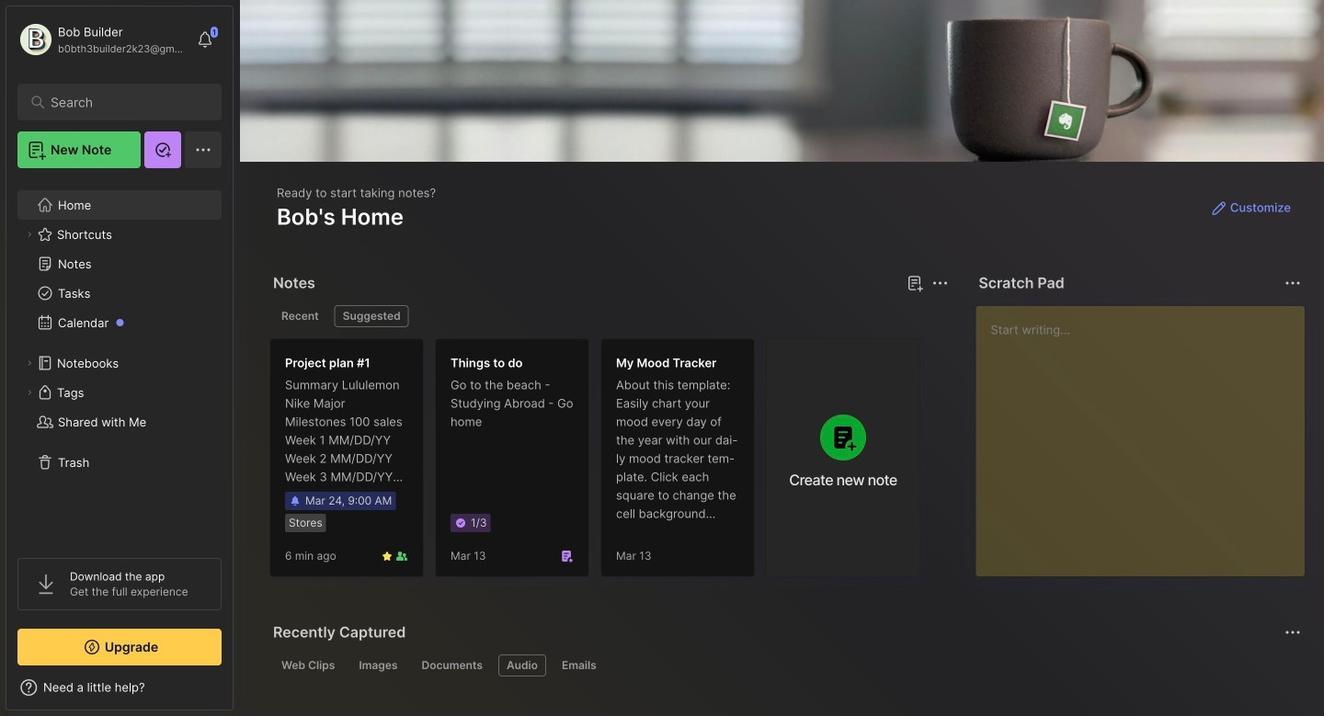 Task type: describe. For each thing, give the bounding box(es) containing it.
WHAT'S NEW field
[[6, 673, 233, 703]]

2 tab list from the top
[[273, 655, 1299, 677]]

none search field inside main "element"
[[51, 91, 197, 113]]

main element
[[0, 0, 239, 716]]

1 more actions field from the left
[[927, 270, 953, 296]]

more actions image for 1st more actions field
[[929, 272, 951, 294]]

Start writing… text field
[[991, 306, 1304, 562]]

more actions image for 1st more actions field from the right
[[1282, 272, 1304, 294]]

expand tags image
[[24, 387, 35, 398]]

expand notebooks image
[[24, 358, 35, 369]]



Task type: vqa. For each thing, say whether or not it's contained in the screenshot.
'Audio'
no



Task type: locate. For each thing, give the bounding box(es) containing it.
1 vertical spatial tab list
[[273, 655, 1299, 677]]

0 vertical spatial tab list
[[273, 305, 946, 327]]

more actions image
[[929, 272, 951, 294], [1282, 272, 1304, 294]]

1 more actions image from the left
[[929, 272, 951, 294]]

Search text field
[[51, 94, 197, 111]]

tab list
[[273, 305, 946, 327], [273, 655, 1299, 677]]

More actions field
[[927, 270, 953, 296], [1280, 270, 1306, 296]]

tab
[[273, 305, 327, 327], [335, 305, 409, 327], [273, 655, 343, 677], [351, 655, 406, 677], [413, 655, 491, 677], [498, 655, 546, 677], [554, 655, 605, 677]]

click to collapse image
[[232, 682, 246, 705]]

tree
[[6, 179, 233, 542]]

1 horizontal spatial more actions field
[[1280, 270, 1306, 296]]

2 more actions image from the left
[[1282, 272, 1304, 294]]

1 tab list from the top
[[273, 305, 946, 327]]

0 horizontal spatial more actions image
[[929, 272, 951, 294]]

row group
[[269, 338, 932, 589]]

0 horizontal spatial more actions field
[[927, 270, 953, 296]]

None search field
[[51, 91, 197, 113]]

tree inside main "element"
[[6, 179, 233, 542]]

1 horizontal spatial more actions image
[[1282, 272, 1304, 294]]

2 more actions field from the left
[[1280, 270, 1306, 296]]

Account field
[[17, 21, 188, 58]]



